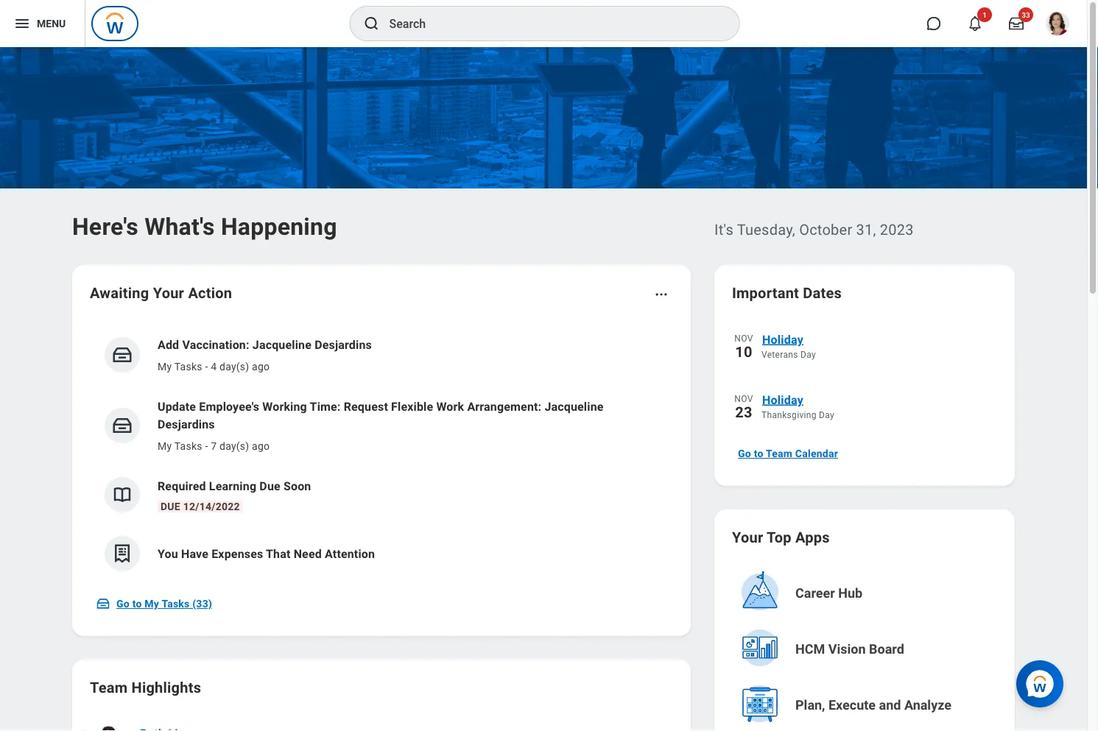 Task type: describe. For each thing, give the bounding box(es) containing it.
go to my tasks (33)
[[116, 598, 212, 610]]

team inside button
[[766, 448, 793, 460]]

- for 7
[[205, 440, 208, 452]]

nov for 23
[[735, 394, 754, 405]]

career hub button
[[734, 567, 999, 620]]

required
[[158, 479, 206, 493]]

you have expenses that need attention button
[[90, 525, 674, 584]]

inbox image inside go to my tasks (33) button
[[96, 597, 111, 612]]

hcm
[[796, 642, 825, 658]]

holiday button for 10
[[762, 330, 998, 349]]

time:
[[310, 400, 341, 414]]

awaiting your action
[[90, 284, 232, 302]]

here's what's happening main content
[[0, 47, 1088, 732]]

holiday thanksgiving day
[[762, 393, 835, 421]]

12/14/2022
[[183, 501, 240, 513]]

33
[[1022, 10, 1031, 19]]

1 vertical spatial due
[[161, 501, 180, 513]]

- for 4
[[205, 361, 208, 373]]

awaiting your action list
[[90, 324, 674, 584]]

1 vertical spatial team
[[90, 679, 128, 697]]

nov for 10
[[735, 334, 754, 344]]

work
[[437, 400, 464, 414]]

it's tuesday, october 31, 2023
[[715, 221, 914, 238]]

inbox image for my tasks - 7 day(s) ago
[[111, 415, 133, 437]]

important
[[732, 284, 800, 302]]

nov 23
[[735, 394, 754, 421]]

inbox large image
[[1010, 16, 1024, 31]]

menu banner
[[0, 0, 1088, 47]]

desjardins inside 'update employee's working time: request flexible work arrangement: jacqueline desjardins'
[[158, 417, 215, 431]]

0 horizontal spatial jacqueline
[[253, 338, 312, 352]]

go to team calendar button
[[732, 439, 844, 469]]

required learning due soon due 12/14/2022
[[158, 479, 311, 513]]

my tasks - 4 day(s) ago
[[158, 361, 270, 373]]

10
[[736, 343, 753, 361]]

attention
[[325, 547, 375, 561]]

plan, execute and analyze
[[796, 698, 952, 714]]

request
[[344, 400, 388, 414]]

ago for my tasks - 7 day(s) ago
[[252, 440, 270, 452]]

my inside button
[[145, 598, 159, 610]]

tuesday,
[[737, 221, 796, 238]]

(33)
[[192, 598, 212, 610]]

hcm vision board
[[796, 642, 905, 658]]

flexible
[[391, 400, 434, 414]]

hcm vision board button
[[734, 623, 999, 676]]

plan,
[[796, 698, 826, 714]]

analyze
[[905, 698, 952, 714]]

veterans
[[762, 350, 799, 360]]

tasks for 4
[[174, 361, 202, 373]]

jacqueline inside 'update employee's working time: request flexible work arrangement: jacqueline desjardins'
[[545, 400, 604, 414]]

soon
[[284, 479, 311, 493]]

menu button
[[0, 0, 85, 47]]

7
[[211, 440, 217, 452]]

day(s) for 4
[[220, 361, 249, 373]]

career
[[796, 586, 836, 602]]

go to my tasks (33) button
[[90, 589, 221, 619]]

add
[[158, 338, 179, 352]]

vision
[[829, 642, 866, 658]]

awaiting
[[90, 284, 149, 302]]

dates
[[803, 284, 842, 302]]

holiday for 10
[[763, 333, 804, 347]]



Task type: vqa. For each thing, say whether or not it's contained in the screenshot.
Representative to the top
no



Task type: locate. For each thing, give the bounding box(es) containing it.
desjardins up the time:
[[315, 338, 372, 352]]

0 vertical spatial day(s)
[[220, 361, 249, 373]]

holiday button
[[762, 330, 998, 349], [762, 391, 998, 410]]

highlights
[[132, 679, 201, 697]]

0 vertical spatial holiday button
[[762, 330, 998, 349]]

my tasks - 7 day(s) ago
[[158, 440, 270, 452]]

that
[[266, 547, 291, 561]]

need
[[294, 547, 322, 561]]

0 vertical spatial inbox image
[[111, 344, 133, 366]]

4
[[211, 361, 217, 373]]

holiday up 'thanksgiving'
[[763, 393, 804, 407]]

day right veterans
[[801, 350, 816, 360]]

notifications large image
[[968, 16, 983, 31]]

justify image
[[13, 15, 31, 32]]

inbox image left add
[[111, 344, 133, 366]]

vaccination:
[[182, 338, 250, 352]]

- left '7'
[[205, 440, 208, 452]]

team highlights
[[90, 679, 201, 697]]

top
[[767, 529, 792, 546]]

ago
[[252, 361, 270, 373], [252, 440, 270, 452]]

what's
[[145, 213, 215, 241]]

0 vertical spatial day
[[801, 350, 816, 360]]

your
[[153, 284, 184, 302], [732, 529, 764, 546]]

holiday inside holiday thanksgiving day
[[763, 393, 804, 407]]

day(s) for 7
[[220, 440, 249, 452]]

your top apps
[[732, 529, 830, 546]]

thanksgiving
[[762, 410, 817, 421]]

1 vertical spatial go
[[116, 598, 130, 610]]

day inside holiday thanksgiving day
[[819, 410, 835, 421]]

1 vertical spatial tasks
[[174, 440, 202, 452]]

2 day(s) from the top
[[220, 440, 249, 452]]

here's
[[72, 213, 139, 241]]

my down update
[[158, 440, 172, 452]]

day(s)
[[220, 361, 249, 373], [220, 440, 249, 452]]

1 vertical spatial holiday
[[763, 393, 804, 407]]

23
[[736, 404, 753, 421]]

ago down add vaccination: jacqueline desjardins
[[252, 361, 270, 373]]

your left top
[[732, 529, 764, 546]]

related actions image
[[654, 287, 669, 302]]

tasks left (33)
[[162, 598, 190, 610]]

0 horizontal spatial desjardins
[[158, 417, 215, 431]]

2 - from the top
[[205, 440, 208, 452]]

1 button
[[959, 7, 993, 40]]

2 vertical spatial inbox image
[[96, 597, 111, 612]]

my left (33)
[[145, 598, 159, 610]]

0 vertical spatial due
[[260, 479, 281, 493]]

1 vertical spatial holiday button
[[762, 391, 998, 410]]

desjardins down update
[[158, 417, 215, 431]]

to inside go to team calendar button
[[754, 448, 764, 460]]

add vaccination: jacqueline desjardins
[[158, 338, 372, 352]]

tasks
[[174, 361, 202, 373], [174, 440, 202, 452], [162, 598, 190, 610]]

1 vertical spatial inbox image
[[111, 415, 133, 437]]

tasks for 7
[[174, 440, 202, 452]]

update employee's working time: request flexible work arrangement: jacqueline desjardins
[[158, 400, 604, 431]]

holiday for 23
[[763, 393, 804, 407]]

go to team calendar
[[738, 448, 839, 460]]

1 vertical spatial nov
[[735, 394, 754, 405]]

profile logan mcneil image
[[1046, 12, 1070, 38]]

holiday inside holiday veterans day
[[763, 333, 804, 347]]

working
[[263, 400, 307, 414]]

day
[[801, 350, 816, 360], [819, 410, 835, 421]]

due down required
[[161, 501, 180, 513]]

search image
[[363, 15, 381, 32]]

1 vertical spatial my
[[158, 440, 172, 452]]

my down add
[[158, 361, 172, 373]]

2023
[[880, 221, 914, 238]]

employee's
[[199, 400, 259, 414]]

day right 'thanksgiving'
[[819, 410, 835, 421]]

1 horizontal spatial desjardins
[[315, 338, 372, 352]]

action
[[188, 284, 232, 302]]

0 vertical spatial holiday
[[763, 333, 804, 347]]

happening
[[221, 213, 337, 241]]

arrangement:
[[467, 400, 542, 414]]

1 horizontal spatial go
[[738, 448, 752, 460]]

hub
[[839, 586, 863, 602]]

0 vertical spatial your
[[153, 284, 184, 302]]

go for go to team calendar
[[738, 448, 752, 460]]

tasks inside button
[[162, 598, 190, 610]]

1 vertical spatial -
[[205, 440, 208, 452]]

plan, execute and analyze button
[[734, 679, 999, 732]]

jacqueline right arrangement:
[[545, 400, 604, 414]]

inbox image for my tasks - 4 day(s) ago
[[111, 344, 133, 366]]

nov
[[735, 334, 754, 344], [735, 394, 754, 405]]

execute
[[829, 698, 876, 714]]

to inside go to my tasks (33) button
[[132, 598, 142, 610]]

0 vertical spatial -
[[205, 361, 208, 373]]

1 horizontal spatial due
[[260, 479, 281, 493]]

1 horizontal spatial day
[[819, 410, 835, 421]]

day(s) right 4 in the left of the page
[[220, 361, 249, 373]]

learning
[[209, 479, 257, 493]]

1 holiday button from the top
[[762, 330, 998, 349]]

1 day(s) from the top
[[220, 361, 249, 373]]

go for go to my tasks (33)
[[116, 598, 130, 610]]

1 horizontal spatial team
[[766, 448, 793, 460]]

tasks left 4 in the left of the page
[[174, 361, 202, 373]]

tasks left '7'
[[174, 440, 202, 452]]

1 vertical spatial to
[[132, 598, 142, 610]]

important dates
[[732, 284, 842, 302]]

1 vertical spatial jacqueline
[[545, 400, 604, 414]]

0 vertical spatial go
[[738, 448, 752, 460]]

1 vertical spatial day
[[819, 410, 835, 421]]

2 vertical spatial my
[[145, 598, 159, 610]]

holiday button for 23
[[762, 391, 998, 410]]

to
[[754, 448, 764, 460], [132, 598, 142, 610]]

31,
[[857, 221, 877, 238]]

update
[[158, 400, 196, 414]]

jacqueline
[[253, 338, 312, 352], [545, 400, 604, 414]]

to for my
[[132, 598, 142, 610]]

2 ago from the top
[[252, 440, 270, 452]]

your left action
[[153, 284, 184, 302]]

team left calendar
[[766, 448, 793, 460]]

0 vertical spatial nov
[[735, 334, 754, 344]]

nov left holiday veterans day
[[735, 334, 754, 344]]

holiday veterans day
[[762, 333, 816, 360]]

2 holiday button from the top
[[762, 391, 998, 410]]

day for 10
[[801, 350, 816, 360]]

jacqueline up working
[[253, 338, 312, 352]]

important dates element
[[732, 321, 998, 436]]

team left highlights
[[90, 679, 128, 697]]

1 vertical spatial day(s)
[[220, 440, 249, 452]]

october
[[800, 221, 853, 238]]

0 vertical spatial team
[[766, 448, 793, 460]]

apps
[[796, 529, 830, 546]]

1 vertical spatial your
[[732, 529, 764, 546]]

0 horizontal spatial day
[[801, 350, 816, 360]]

2 nov from the top
[[735, 394, 754, 405]]

my for my tasks - 7 day(s) ago
[[158, 440, 172, 452]]

it's
[[715, 221, 734, 238]]

due left soon
[[260, 479, 281, 493]]

nov 10
[[735, 334, 754, 361]]

0 horizontal spatial due
[[161, 501, 180, 513]]

0 horizontal spatial to
[[132, 598, 142, 610]]

ago down working
[[252, 440, 270, 452]]

my for my tasks - 4 day(s) ago
[[158, 361, 172, 373]]

0 horizontal spatial your
[[153, 284, 184, 302]]

go down 23
[[738, 448, 752, 460]]

go down dashboard expenses image
[[116, 598, 130, 610]]

1 nov from the top
[[735, 334, 754, 344]]

you have expenses that need attention
[[158, 547, 375, 561]]

1
[[983, 10, 987, 19]]

inbox image left go to my tasks (33)
[[96, 597, 111, 612]]

team
[[766, 448, 793, 460], [90, 679, 128, 697]]

1 - from the top
[[205, 361, 208, 373]]

my
[[158, 361, 172, 373], [158, 440, 172, 452], [145, 598, 159, 610]]

here's what's happening
[[72, 213, 337, 241]]

to down dashboard expenses image
[[132, 598, 142, 610]]

calendar
[[796, 448, 839, 460]]

Search Workday  search field
[[389, 7, 709, 40]]

expenses
[[212, 547, 263, 561]]

- left 4 in the left of the page
[[205, 361, 208, 373]]

have
[[181, 547, 209, 561]]

nov down the 10
[[735, 394, 754, 405]]

board
[[870, 642, 905, 658]]

-
[[205, 361, 208, 373], [205, 440, 208, 452]]

inbox image
[[111, 344, 133, 366], [111, 415, 133, 437], [96, 597, 111, 612]]

1 vertical spatial ago
[[252, 440, 270, 452]]

0 vertical spatial my
[[158, 361, 172, 373]]

0 vertical spatial desjardins
[[315, 338, 372, 352]]

0 vertical spatial to
[[754, 448, 764, 460]]

and
[[880, 698, 902, 714]]

1 horizontal spatial jacqueline
[[545, 400, 604, 414]]

holiday
[[763, 333, 804, 347], [763, 393, 804, 407]]

0 vertical spatial ago
[[252, 361, 270, 373]]

to for team
[[754, 448, 764, 460]]

you
[[158, 547, 178, 561]]

day for 23
[[819, 410, 835, 421]]

dashboard expenses image
[[111, 543, 133, 565]]

day inside holiday veterans day
[[801, 350, 816, 360]]

2 holiday from the top
[[763, 393, 804, 407]]

0 vertical spatial jacqueline
[[253, 338, 312, 352]]

1 ago from the top
[[252, 361, 270, 373]]

1 horizontal spatial your
[[732, 529, 764, 546]]

desjardins
[[315, 338, 372, 352], [158, 417, 215, 431]]

1 holiday from the top
[[763, 333, 804, 347]]

career hub
[[796, 586, 863, 602]]

day(s) right '7'
[[220, 440, 249, 452]]

due
[[260, 479, 281, 493], [161, 501, 180, 513]]

2 vertical spatial tasks
[[162, 598, 190, 610]]

ago for my tasks - 4 day(s) ago
[[252, 361, 270, 373]]

holiday up veterans
[[763, 333, 804, 347]]

0 horizontal spatial go
[[116, 598, 130, 610]]

1 vertical spatial desjardins
[[158, 417, 215, 431]]

go
[[738, 448, 752, 460], [116, 598, 130, 610]]

menu
[[37, 17, 66, 30]]

inbox image up book open icon
[[111, 415, 133, 437]]

book open image
[[111, 484, 133, 506]]

to down 'thanksgiving'
[[754, 448, 764, 460]]

33 button
[[1001, 7, 1034, 40]]

0 vertical spatial tasks
[[174, 361, 202, 373]]

1 horizontal spatial to
[[754, 448, 764, 460]]

0 horizontal spatial team
[[90, 679, 128, 697]]



